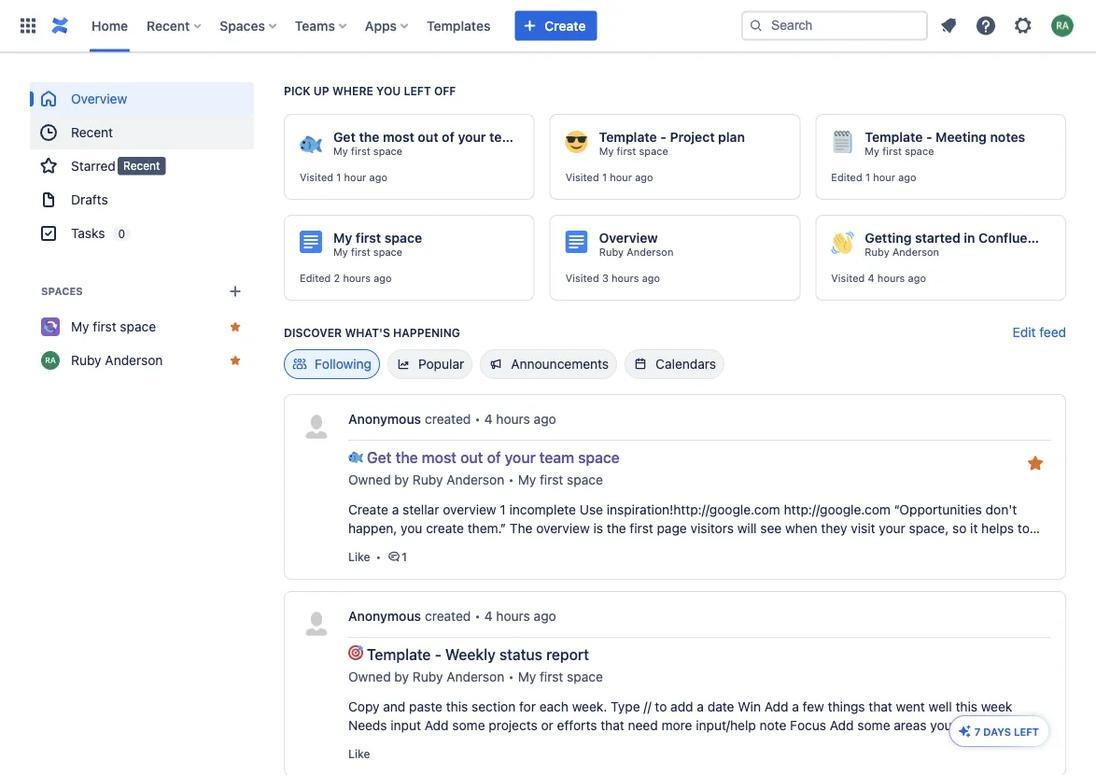 Task type: describe. For each thing, give the bounding box(es) containing it.
template for template - project plan
[[599, 129, 657, 145]]

add down focusing
[[985, 736, 1009, 752]]

left
[[1014, 726, 1040, 738]]

announcements button
[[480, 349, 618, 379]]

include
[[348, 539, 392, 555]]

1 vertical spatial that
[[601, 718, 625, 733]]

type
[[611, 699, 640, 715]]

hours for 4
[[878, 272, 905, 284]]

home
[[92, 18, 128, 33]]

add down paste
[[425, 718, 449, 733]]

Search field
[[742, 11, 928, 41]]

anonymous created • 4 hours ago for this
[[348, 609, 556, 624]]

global element
[[11, 0, 738, 52]]

1 down the where
[[336, 171, 341, 184]]

4 for week.
[[485, 609, 493, 624]]

the right :fish: icon on the left bottom of the page
[[396, 449, 418, 467]]

2
[[334, 272, 340, 284]]

following
[[315, 356, 372, 372]]

in
[[964, 230, 976, 246]]

copy
[[348, 699, 380, 715]]

you'll
[[931, 718, 962, 733]]

hours up get the most out of your team space link
[[496, 411, 530, 427]]

pick up where you left off
[[284, 84, 456, 97]]

ruby inside getting started in confluence ruby anderson
[[865, 246, 890, 258]]

enter
[[540, 736, 572, 752]]

page
[[657, 521, 687, 536]]

create a stellar overview 1 incomplete use inspiration!http://google.com http://google.com "opportunities don't happen, you create them." the overview is the first page visitors will see when they visit your space, so it helps to include some information on what the space is about and what your team is working on. overview.svg add a header image.
[[348, 502, 1040, 574]]

created for overview
[[425, 411, 471, 427]]

unstar this space image
[[228, 353, 243, 368]]

confluence
[[979, 230, 1051, 246]]

ago down announcements button
[[534, 411, 556, 427]]

home link
[[86, 11, 134, 41]]

information
[[432, 539, 500, 555]]

recent link
[[30, 116, 254, 149]]

most for get the most out of your team space
[[422, 449, 457, 467]]

:fish: image
[[348, 448, 363, 463]]

the inside get the most out of your team space my first space
[[359, 129, 380, 145]]

visit
[[851, 521, 876, 536]]

7 days left button
[[951, 716, 1049, 746]]

edited 2 hours ago
[[300, 272, 392, 284]]

4 for inspiration!http://google.com
[[485, 411, 493, 427]]

feed
[[1040, 325, 1067, 340]]

settings icon image
[[1012, 14, 1035, 37]]

be
[[966, 718, 981, 733]]

- for project
[[661, 129, 667, 145]]

up
[[314, 84, 329, 97]]

premium icon image
[[958, 724, 973, 739]]

starred
[[71, 158, 116, 174]]

ruby inside overview ruby anderson
[[599, 246, 624, 258]]

edit feed
[[1013, 325, 1067, 340]]

recent button
[[141, 11, 209, 41]]

hours for 3
[[612, 272, 639, 284]]

the down incomplete
[[555, 539, 575, 555]]

notification icon image
[[938, 14, 960, 37]]

will
[[738, 521, 757, 536]]

popular
[[418, 356, 464, 372]]

unstar this space image
[[228, 319, 243, 334]]

discover
[[284, 326, 342, 339]]

ago down get the most out of your team space my first space
[[369, 171, 388, 184]]

a down the helps
[[988, 539, 995, 555]]

efforts
[[557, 718, 597, 733]]

use
[[580, 502, 603, 517]]

out for get the most out of your team space my first space
[[418, 129, 439, 145]]

• down get the most out of your team space link
[[508, 472, 514, 488]]

2 hour from the left
[[610, 171, 632, 184]]

to inside copy and paste this section for each week. type // to add a date win add a few things that went well this week needs input add some projects or efforts that need more input/help note focus add some areas you'll be focusing on next week \n focus \n notes enter any other thoughts or feelings about this past week important links add any key links tha
[[655, 699, 667, 715]]

2 horizontal spatial week
[[981, 699, 1013, 715]]

important
[[888, 736, 947, 752]]

key
[[348, 755, 369, 771]]

1 up getting
[[866, 171, 871, 184]]

1 horizontal spatial that
[[869, 699, 893, 715]]

space inside create a stellar overview 1 incomplete use inspiration!http://google.com http://google.com "opportunities don't happen, you create them." the overview is the first page visitors will see when they visit your space, so it helps to include some information on what the space is about and what your team is working on. overview.svg add a header image.
[[578, 539, 615, 555]]

- for weekly
[[435, 646, 442, 664]]

add down things
[[830, 718, 854, 733]]

team for get the most out of your team space my first space
[[490, 129, 521, 145]]

date
[[708, 699, 735, 715]]

1 up overview ruby anderson
[[602, 171, 607, 184]]

get the most out of your team space link
[[367, 448, 624, 467]]

template for template - meeting notes my first space
[[865, 129, 923, 145]]

first inside template - meeting notes my first space
[[883, 145, 902, 157]]

need
[[628, 718, 658, 733]]

"opportunities
[[895, 502, 982, 517]]

get the most out of your team space
[[367, 449, 620, 467]]

1 vertical spatial overview
[[536, 521, 590, 536]]

edit feed button
[[1013, 323, 1067, 342]]

overview link
[[30, 82, 254, 116]]

http://google.com
[[784, 502, 891, 517]]

- for meeting
[[927, 129, 933, 145]]

spaces inside popup button
[[220, 18, 265, 33]]

and inside create a stellar overview 1 incomplete use inspiration!http://google.com http://google.com "opportunities don't happen, you create them." the overview is the first page visitors will see when they visit your space, so it helps to include some information on what the space is about and what your team is working on. overview.svg add a header image.
[[670, 539, 692, 555]]

get for get the most out of your team space my first space
[[333, 129, 356, 145]]

apps
[[365, 18, 397, 33]]

tasks
[[71, 226, 105, 241]]

starred link
[[30, 149, 254, 183]]

other
[[600, 736, 632, 752]]

2 horizontal spatial some
[[858, 718, 891, 733]]

visitors
[[691, 521, 734, 536]]

happen,
[[348, 521, 397, 536]]

:wave: image
[[832, 232, 854, 254]]

header
[[998, 539, 1040, 555]]

for
[[519, 699, 536, 715]]

0 horizontal spatial overview
[[443, 502, 497, 517]]

about inside create a stellar overview 1 incomplete use inspiration!http://google.com http://google.com "opportunities don't happen, you create them." the overview is the first page visitors will see when they visit your space, so it helps to include some information on what the space is about and what your team is working on. overview.svg add a header image.
[[631, 539, 666, 555]]

my first space link down the report
[[518, 668, 603, 687]]

following button
[[284, 349, 380, 379]]

tha
[[403, 755, 423, 771]]

off
[[434, 84, 456, 97]]

create
[[426, 521, 464, 536]]

like for like •
[[348, 550, 370, 563]]

like for like
[[348, 747, 370, 760]]

stellar
[[403, 502, 439, 517]]

notes
[[991, 129, 1026, 145]]

owned for get
[[348, 472, 391, 488]]

spaces button
[[214, 11, 284, 41]]

template - weekly status report link
[[367, 645, 593, 664]]

:wave: image
[[832, 232, 854, 254]]

see
[[761, 521, 782, 536]]

pick
[[284, 84, 311, 97]]

space inside get the most out of your team space link
[[578, 449, 620, 467]]

1 horizontal spatial is
[[618, 539, 628, 555]]

teams button
[[289, 11, 354, 41]]

a left stellar
[[392, 502, 399, 517]]

anonymous for create
[[348, 411, 421, 427]]

add up "note"
[[765, 699, 789, 715]]

like •
[[348, 550, 381, 563]]

my up ruby anderson
[[71, 319, 89, 334]]

add
[[671, 699, 694, 715]]

1 horizontal spatial this
[[798, 736, 820, 752]]

0 vertical spatial 4
[[868, 272, 875, 284]]

2 vertical spatial recent
[[123, 159, 160, 172]]

where
[[332, 84, 374, 97]]

1 any from the left
[[575, 736, 597, 752]]

input
[[391, 718, 421, 733]]

my first space link up edited 2 hours ago in the left of the page
[[333, 246, 403, 259]]

plan
[[718, 129, 745, 145]]

visited up overview ruby anderson
[[566, 171, 599, 184]]

• up template - weekly status report
[[475, 609, 481, 624]]

owned by ruby anderson • my first space for status
[[348, 669, 603, 685]]

getting
[[865, 230, 912, 246]]

next
[[367, 736, 393, 752]]

visited 4 hours ago
[[832, 272, 927, 284]]

recent inside group
[[71, 125, 113, 140]]

by for template
[[395, 669, 409, 685]]

happening
[[393, 326, 460, 339]]

edited for edited 2 hours ago
[[300, 272, 331, 284]]

they
[[821, 521, 848, 536]]

0 horizontal spatial focus
[[446, 736, 482, 752]]

ago right 2
[[374, 272, 392, 284]]

each
[[540, 699, 569, 715]]

my down status
[[518, 669, 536, 685]]

//
[[644, 699, 652, 715]]

more
[[662, 718, 693, 733]]

template - weekly status report
[[367, 646, 589, 664]]

your inside get the most out of your team space my first space
[[458, 129, 486, 145]]

0 horizontal spatial is
[[594, 521, 603, 536]]

anonymous image
[[302, 609, 332, 639]]

started
[[915, 230, 961, 246]]

you inside create a stellar overview 1 incomplete use inspiration!http://google.com http://google.com "opportunities don't happen, you create them." the overview is the first page visitors will see when they visit your space, so it helps to include some information on what the space is about and what your team is working on. overview.svg add a header image.
[[401, 521, 423, 536]]

create for create
[[545, 18, 586, 33]]

visited for overview
[[566, 272, 599, 284]]

inspiration!http://google.com
[[607, 502, 781, 517]]

on inside copy and paste this section for each week. type // to add a date win add a few things that went well this week needs input add some projects or efforts that need more input/help note focus add some areas you'll be focusing on next week \n focus \n notes enter any other thoughts or feelings about this past week important links add any key links tha
[[348, 736, 363, 752]]

ago down template - meeting notes my first space
[[899, 171, 917, 184]]

2 horizontal spatial is
[[792, 539, 802, 555]]

1 right include
[[402, 550, 407, 563]]

ago down started
[[908, 272, 927, 284]]

0 vertical spatial or
[[541, 718, 554, 733]]

ago up the report
[[534, 609, 556, 624]]

anderson inside getting started in confluence ruby anderson
[[893, 246, 940, 258]]

note
[[760, 718, 787, 733]]

get the most out of your team space my first space
[[333, 129, 562, 157]]



Task type: locate. For each thing, give the bounding box(es) containing it.
a
[[392, 502, 399, 517], [988, 539, 995, 555], [697, 699, 704, 715], [792, 699, 799, 715]]

0 horizontal spatial hour
[[344, 171, 366, 184]]

some down the create
[[396, 539, 428, 555]]

past
[[824, 736, 850, 752]]

incomplete
[[510, 502, 576, 517]]

calendars
[[656, 356, 716, 372]]

visited for getting
[[832, 272, 865, 284]]

1 created from the top
[[425, 411, 471, 427]]

2 horizontal spatial -
[[927, 129, 933, 145]]

0 vertical spatial like
[[348, 550, 370, 563]]

overview inside overview ruby anderson
[[599, 230, 658, 246]]

and up input
[[383, 699, 406, 715]]

1 vertical spatial create
[[348, 502, 389, 517]]

is down when
[[792, 539, 802, 555]]

on.
[[857, 539, 875, 555]]

1 vertical spatial focus
[[446, 736, 482, 752]]

template inside template - meeting notes my first space
[[865, 129, 923, 145]]

team for get the most out of your team space
[[540, 449, 575, 467]]

group
[[30, 82, 254, 250]]

my inside template - meeting notes my first space
[[865, 145, 880, 157]]

you down stellar
[[401, 521, 423, 536]]

0 horizontal spatial most
[[383, 129, 415, 145]]

what's
[[345, 326, 390, 339]]

- inside template - meeting notes my first space
[[927, 129, 933, 145]]

2 anonymous created • 4 hours ago from the top
[[348, 609, 556, 624]]

projects
[[489, 718, 538, 733]]

hour for template
[[874, 171, 896, 184]]

what
[[523, 539, 552, 555], [696, 539, 725, 555]]

some
[[396, 539, 428, 555], [452, 718, 485, 733], [858, 718, 891, 733]]

:dart: image
[[348, 645, 363, 660], [348, 645, 363, 660]]

hour down the where
[[344, 171, 366, 184]]

hours down getting
[[878, 272, 905, 284]]

create inside create a stellar overview 1 incomplete use inspiration!http://google.com http://google.com "opportunities don't happen, you create them." the overview is the first page visitors will see when they visit your space, so it helps to include some information on what the space is about and what your team is working on. overview.svg add a header image.
[[348, 502, 389, 517]]

of for get the most out of your team space my first space
[[442, 129, 455, 145]]

0 horizontal spatial visited 1 hour ago
[[300, 171, 388, 184]]

template up edited 1 hour ago
[[865, 129, 923, 145]]

teams
[[295, 18, 335, 33]]

anonymous created • 4 hours ago for overview
[[348, 411, 556, 427]]

my first space link up edited 1 hour ago
[[865, 145, 934, 158]]

0 vertical spatial by
[[395, 472, 409, 488]]

1 vertical spatial of
[[487, 449, 501, 467]]

1 anonymous from the top
[[348, 411, 421, 427]]

2 \n from the left
[[486, 736, 497, 752]]

recent up 'starred'
[[71, 125, 113, 140]]

0 vertical spatial most
[[383, 129, 415, 145]]

overview for overview ruby anderson
[[599, 230, 658, 246]]

\n left "notes"
[[486, 736, 497, 752]]

1 what from the left
[[523, 539, 552, 555]]

:fish: image for owned by
[[348, 448, 363, 463]]

template - meeting notes my first space
[[865, 129, 1026, 157]]

you
[[377, 84, 401, 97], [401, 521, 423, 536]]

1 horizontal spatial or
[[693, 736, 706, 752]]

0 vertical spatial create
[[545, 18, 586, 33]]

hour for get
[[344, 171, 366, 184]]

4 hours ago button for for
[[485, 607, 556, 626]]

search image
[[749, 18, 764, 33]]

1 horizontal spatial what
[[696, 539, 725, 555]]

report
[[547, 646, 589, 664]]

0 vertical spatial of
[[442, 129, 455, 145]]

2 horizontal spatial this
[[956, 699, 978, 715]]

overview for overview
[[71, 91, 127, 106]]

2 4 hours ago button from the top
[[485, 607, 556, 626]]

overview up them." on the bottom left
[[443, 502, 497, 517]]

1 vertical spatial like
[[348, 747, 370, 760]]

space
[[525, 129, 562, 145], [373, 145, 403, 157], [639, 145, 669, 157], [905, 145, 934, 157], [385, 230, 422, 246], [373, 246, 403, 258], [120, 319, 156, 334], [578, 449, 620, 467], [567, 472, 603, 488], [578, 539, 615, 555], [567, 669, 603, 685]]

create for create a stellar overview 1 incomplete use inspiration!http://google.com http://google.com "opportunities don't happen, you create them." the overview is the first page visitors will see when they visit your space, so it helps to include some information on what the space is about and what your team is working on. overview.svg add a header image.
[[348, 502, 389, 517]]

1 vertical spatial most
[[422, 449, 457, 467]]

recent inside dropdown button
[[147, 18, 190, 33]]

1 vertical spatial owned by ruby anderson • my first space
[[348, 669, 603, 685]]

1 vertical spatial get
[[367, 449, 392, 467]]

4 down getting
[[868, 272, 875, 284]]

most inside get the most out of your team space my first space
[[383, 129, 415, 145]]

2 horizontal spatial team
[[759, 539, 789, 555]]

and inside copy and paste this section for each week. type // to add a date win add a few things that went well this week needs input add some projects or efforts that need more input/help note focus add some areas you'll be focusing on next week \n focus \n notes enter any other thoughts or feelings about this past week important links add any key links tha
[[383, 699, 406, 715]]

2 owned from the top
[[348, 669, 391, 685]]

0 vertical spatial about
[[631, 539, 666, 555]]

1 owned from the top
[[348, 472, 391, 488]]

1 vertical spatial owned
[[348, 669, 391, 685]]

0 horizontal spatial edited
[[300, 272, 331, 284]]

calendars button
[[625, 349, 725, 379]]

1 vertical spatial 4 hours ago button
[[485, 607, 556, 626]]

1 horizontal spatial on
[[504, 539, 519, 555]]

of
[[442, 129, 455, 145], [487, 449, 501, 467]]

about down "note"
[[760, 736, 795, 752]]

most
[[383, 129, 415, 145], [422, 449, 457, 467]]

week up tha
[[396, 736, 428, 752]]

appswitcher icon image
[[17, 14, 39, 37]]

1 anonymous created • 4 hours ago from the top
[[348, 411, 556, 427]]

2 what from the left
[[696, 539, 725, 555]]

recent
[[147, 18, 190, 33], [71, 125, 113, 140], [123, 159, 160, 172]]

visited 1 hour ago for my first space link left of project
[[566, 171, 653, 184]]

0
[[118, 227, 125, 240]]

owned by ruby anderson • my first space for out
[[348, 472, 603, 488]]

1 horizontal spatial overview
[[536, 521, 590, 536]]

0 horizontal spatial on
[[348, 736, 363, 752]]

notes
[[501, 736, 537, 752]]

hours up status
[[496, 609, 530, 624]]

0 vertical spatial out
[[418, 129, 439, 145]]

ago down the "template - project plan" on the right
[[635, 171, 653, 184]]

out down left
[[418, 129, 439, 145]]

0 horizontal spatial template
[[367, 646, 431, 664]]

discover what's happening
[[284, 326, 460, 339]]

0 horizontal spatial or
[[541, 718, 554, 733]]

1 horizontal spatial visited 1 hour ago
[[566, 171, 653, 184]]

0 vertical spatial and
[[670, 539, 692, 555]]

1 horizontal spatial about
[[760, 736, 795, 752]]

week.
[[572, 699, 607, 715]]

this up be
[[956, 699, 978, 715]]

when
[[785, 521, 818, 536]]

most for get the most out of your team space my first space
[[383, 129, 415, 145]]

1 horizontal spatial focus
[[790, 718, 827, 733]]

• left comments icon
[[376, 550, 381, 563]]

add down it
[[960, 539, 984, 555]]

1 vertical spatial by
[[395, 669, 409, 685]]

my inside get the most out of your team space my first space
[[333, 145, 348, 157]]

1 vertical spatial about
[[760, 736, 795, 752]]

- left weekly
[[435, 646, 442, 664]]

0 horizontal spatial of
[[442, 129, 455, 145]]

1 like from the top
[[348, 550, 370, 563]]

edited
[[832, 171, 863, 184], [300, 272, 331, 284]]

0 horizontal spatial about
[[631, 539, 666, 555]]

by
[[395, 472, 409, 488], [395, 669, 409, 685]]

2 any from the left
[[1013, 736, 1034, 752]]

my up incomplete
[[518, 472, 536, 488]]

my first space link left project
[[599, 145, 669, 158]]

focus down few at bottom right
[[790, 718, 827, 733]]

visited 1 hour ago for my first space link under the pick up where you left off
[[300, 171, 388, 184]]

1 like button from the top
[[348, 549, 370, 564]]

focus
[[790, 718, 827, 733], [446, 736, 482, 752]]

to right //
[[655, 699, 667, 715]]

recent right home
[[147, 18, 190, 33]]

status
[[500, 646, 543, 664]]

7 days left
[[975, 726, 1040, 738]]

visited for get
[[300, 171, 333, 184]]

template
[[599, 129, 657, 145], [865, 129, 923, 145], [367, 646, 431, 664]]

helps
[[982, 521, 1014, 536]]

template left project
[[599, 129, 657, 145]]

2 created from the top
[[425, 609, 471, 624]]

:sunglasses: image
[[566, 131, 588, 153], [566, 131, 588, 153]]

my down the where
[[333, 145, 348, 157]]

1 visited 1 hour ago from the left
[[300, 171, 388, 184]]

like
[[348, 550, 370, 563], [348, 747, 370, 760]]

my up edited 1 hour ago
[[865, 145, 880, 157]]

0 horizontal spatial out
[[418, 129, 439, 145]]

1 horizontal spatial \n
[[486, 736, 497, 752]]

visited left 3
[[566, 272, 599, 284]]

1 vertical spatial overview
[[599, 230, 658, 246]]

0 horizontal spatial create
[[348, 502, 389, 517]]

the left "page"
[[607, 521, 626, 536]]

copy and paste this section for each week. type // to add a date win add a few things that went well this week needs input add some projects or efforts that need more input/help note focus add some areas you'll be focusing on next week \n focus \n notes enter any other thoughts or feelings about this past week important links add any key links tha
[[348, 699, 1036, 771]]

template - project plan
[[599, 129, 745, 145]]

create a space image
[[224, 280, 247, 303]]

0 horizontal spatial some
[[396, 539, 428, 555]]

a left few at bottom right
[[792, 699, 799, 715]]

anderson inside overview ruby anderson
[[627, 246, 674, 258]]

space inside template - meeting notes my first space
[[905, 145, 934, 157]]

by for get
[[395, 472, 409, 488]]

1 vertical spatial recent
[[71, 125, 113, 140]]

this right paste
[[446, 699, 468, 715]]

my up 2
[[333, 246, 348, 258]]

hours right 2
[[343, 272, 371, 284]]

edited left 2
[[300, 272, 331, 284]]

of down off on the top left of page
[[442, 129, 455, 145]]

to inside create a stellar overview 1 incomplete use inspiration!http://google.com http://google.com "opportunities don't happen, you create them." the overview is the first page visitors will see when they visit your space, so it helps to include some information on what the space is about and what your team is working on. overview.svg add a header image.
[[1018, 521, 1030, 536]]

feelings
[[709, 736, 756, 752]]

edited for edited 1 hour ago
[[832, 171, 863, 184]]

4 hours ago button up get the most out of your team space link
[[485, 410, 556, 429]]

3
[[602, 272, 609, 284]]

0 horizontal spatial any
[[575, 736, 597, 752]]

my first space link up ruby anderson
[[30, 310, 254, 344]]

some inside create a stellar overview 1 incomplete use inspiration!http://google.com http://google.com "opportunities don't happen, you create them." the overview is the first page visitors will see when they visit your space, so it helps to include some information on what the space is about and what your team is working on. overview.svg add a header image.
[[396, 539, 428, 555]]

1 4 hours ago button from the top
[[485, 410, 556, 429]]

any
[[575, 736, 597, 752], [1013, 736, 1034, 752]]

visited down :wave: icon
[[832, 272, 865, 284]]

1 vertical spatial edited
[[300, 272, 331, 284]]

add
[[960, 539, 984, 555], [765, 699, 789, 715], [425, 718, 449, 733], [830, 718, 854, 733], [985, 736, 1009, 752]]

0 horizontal spatial and
[[383, 699, 406, 715]]

anonymous created • 4 hours ago down popular
[[348, 411, 556, 427]]

comments image
[[387, 549, 402, 564]]

2 owned by ruby anderson • my first space from the top
[[348, 669, 603, 685]]

this left past
[[798, 736, 820, 752]]

• down status
[[508, 669, 514, 685]]

my up edited 2 hours ago in the left of the page
[[333, 230, 352, 246]]

a right add
[[697, 699, 704, 715]]

0 vertical spatial owned by ruby anderson • my first space
[[348, 472, 603, 488]]

0 horizontal spatial overview
[[71, 91, 127, 106]]

don't
[[986, 502, 1017, 517]]

0 horizontal spatial -
[[435, 646, 442, 664]]

your
[[458, 129, 486, 145], [505, 449, 536, 467], [879, 521, 906, 536], [728, 539, 755, 555]]

visited 1 hour ago
[[300, 171, 388, 184], [566, 171, 653, 184]]

like down happen,
[[348, 550, 370, 563]]

ago down overview ruby anderson
[[642, 272, 660, 284]]

banner containing home
[[0, 0, 1097, 52]]

1 horizontal spatial team
[[540, 449, 575, 467]]

first inside get the most out of your team space my first space
[[351, 145, 371, 157]]

so
[[953, 521, 967, 536]]

1 horizontal spatial hour
[[610, 171, 632, 184]]

banner
[[0, 0, 1097, 52]]

group containing overview
[[30, 82, 254, 250]]

out up them." on the bottom left
[[461, 449, 483, 467]]

1 vertical spatial on
[[348, 736, 363, 752]]

- left project
[[661, 129, 667, 145]]

1 vertical spatial created
[[425, 609, 471, 624]]

4 hours ago button up status
[[485, 607, 556, 626]]

0 vertical spatial focus
[[790, 718, 827, 733]]

my first space link up incomplete
[[518, 471, 603, 489]]

0 horizontal spatial this
[[446, 699, 468, 715]]

1 inside create a stellar overview 1 incomplete use inspiration!http://google.com http://google.com "opportunities don't happen, you create them." the overview is the first page visitors will see when they visit your space, so it helps to include some information on what the space is about and what your team is working on. overview.svg add a header image.
[[500, 502, 506, 517]]

2 like button from the top
[[348, 746, 370, 761]]

team inside get the most out of your team space my first space
[[490, 129, 521, 145]]

the
[[359, 129, 380, 145], [396, 449, 418, 467], [607, 521, 626, 536], [555, 539, 575, 555]]

anonymous
[[348, 411, 421, 427], [348, 609, 421, 624]]

visited 1 hour ago up overview ruby anderson
[[566, 171, 653, 184]]

0 vertical spatial like button
[[348, 549, 370, 564]]

anonymous image
[[302, 412, 332, 442]]

1 vertical spatial like button
[[348, 746, 370, 761]]

1 horizontal spatial overview
[[599, 230, 658, 246]]

my first space
[[599, 145, 669, 157], [333, 230, 422, 246], [333, 246, 403, 258], [71, 319, 156, 334]]

2 vertical spatial team
[[759, 539, 789, 555]]

overview down incomplete
[[536, 521, 590, 536]]

ago
[[369, 171, 388, 184], [635, 171, 653, 184], [899, 171, 917, 184], [374, 272, 392, 284], [642, 272, 660, 284], [908, 272, 927, 284], [534, 411, 556, 427], [534, 609, 556, 624]]

create button
[[515, 11, 597, 41]]

1 vertical spatial out
[[461, 449, 483, 467]]

things
[[828, 699, 865, 715]]

team inside create a stellar overview 1 incomplete use inspiration!http://google.com http://google.com "opportunities don't happen, you create them." the overview is the first page visitors will see when they visit your space, so it helps to include some information on what the space is about and what your team is working on. overview.svg add a header image.
[[759, 539, 789, 555]]

1 horizontal spatial to
[[1018, 521, 1030, 536]]

1 horizontal spatial create
[[545, 18, 586, 33]]

ruby anderson link
[[599, 246, 674, 259], [865, 246, 940, 259], [30, 344, 254, 377], [413, 471, 505, 489], [413, 668, 505, 687]]

1 by from the top
[[395, 472, 409, 488]]

that up other
[[601, 718, 625, 733]]

0 vertical spatial edited
[[832, 171, 863, 184]]

create inside create dropdown button
[[545, 18, 586, 33]]

0 vertical spatial get
[[333, 129, 356, 145]]

0 vertical spatial on
[[504, 539, 519, 555]]

confluence image
[[49, 14, 71, 37], [49, 14, 71, 37]]

created for this
[[425, 609, 471, 624]]

like left links
[[348, 747, 370, 760]]

1 vertical spatial you
[[401, 521, 423, 536]]

unstar image
[[1025, 452, 1047, 474]]

2 like from the top
[[348, 747, 370, 760]]

0 vertical spatial recent
[[147, 18, 190, 33]]

owned up copy
[[348, 669, 391, 685]]

1 vertical spatial spaces
[[41, 285, 83, 297]]

any down the efforts in the right of the page
[[575, 736, 597, 752]]

help icon image
[[975, 14, 998, 37]]

templates
[[427, 18, 491, 33]]

about
[[631, 539, 666, 555], [760, 736, 795, 752]]

visited
[[300, 171, 333, 184], [566, 171, 599, 184], [566, 272, 599, 284], [832, 272, 865, 284]]

1 vertical spatial anonymous
[[348, 609, 421, 624]]

that left went
[[869, 699, 893, 715]]

• up get the most out of your team space
[[475, 411, 481, 427]]

my first space link down the pick up where you left off
[[333, 145, 403, 158]]

4 up get the most out of your team space
[[485, 411, 493, 427]]

anonymous created • 4 hours ago
[[348, 411, 556, 427], [348, 609, 556, 624]]

0 horizontal spatial what
[[523, 539, 552, 555]]

2 visited 1 hour ago from the left
[[566, 171, 653, 184]]

owned
[[348, 472, 391, 488], [348, 669, 391, 685]]

or down each
[[541, 718, 554, 733]]

0 vertical spatial overview
[[71, 91, 127, 106]]

1 hour from the left
[[344, 171, 366, 184]]

template for template - weekly status report
[[367, 646, 431, 664]]

some down things
[[858, 718, 891, 733]]

1 \n from the left
[[431, 736, 443, 752]]

0 horizontal spatial that
[[601, 718, 625, 733]]

4 hours ago button for incomplete
[[485, 410, 556, 429]]

project
[[670, 129, 715, 145]]

owned down :fish: icon on the left bottom of the page
[[348, 472, 391, 488]]

0 horizontal spatial team
[[490, 129, 521, 145]]

1 horizontal spatial get
[[367, 449, 392, 467]]

:fish: image
[[300, 131, 322, 153], [300, 131, 322, 153], [348, 448, 363, 463]]

0 vertical spatial team
[[490, 129, 521, 145]]

1 horizontal spatial of
[[487, 449, 501, 467]]

0 horizontal spatial get
[[333, 129, 356, 145]]

2 by from the top
[[395, 669, 409, 685]]

of for get the most out of your team space
[[487, 449, 501, 467]]

1 horizontal spatial some
[[452, 718, 485, 733]]

well
[[929, 699, 952, 715]]

them."
[[468, 521, 506, 536]]

days
[[984, 726, 1012, 738]]

2 anonymous from the top
[[348, 609, 421, 624]]

of inside get the most out of your team space my first space
[[442, 129, 455, 145]]

recent down the recent link
[[123, 159, 160, 172]]

2 horizontal spatial hour
[[874, 171, 896, 184]]

:notepad_spiral: image
[[832, 131, 854, 153], [832, 131, 854, 153]]

created
[[425, 411, 471, 427], [425, 609, 471, 624]]

1 vertical spatial team
[[540, 449, 575, 467]]

1 owned by ruby anderson • my first space from the top
[[348, 472, 603, 488]]

what down visitors
[[696, 539, 725, 555]]

paste
[[409, 699, 443, 715]]

on inside create a stellar overview 1 incomplete use inspiration!http://google.com http://google.com "opportunities don't happen, you create them." the overview is the first page visitors will see when they visit your space, so it helps to include some information on what the space is about and what your team is working on. overview.svg add a header image.
[[504, 539, 519, 555]]

out inside get the most out of your team space my first space
[[418, 129, 439, 145]]

3 hour from the left
[[874, 171, 896, 184]]

0 vertical spatial anonymous created • 4 hours ago
[[348, 411, 556, 427]]

1 vertical spatial anonymous created • 4 hours ago
[[348, 609, 556, 624]]

•
[[475, 411, 481, 427], [508, 472, 514, 488], [376, 550, 381, 563], [475, 609, 481, 624], [508, 669, 514, 685]]

first inside create a stellar overview 1 incomplete use inspiration!http://google.com http://google.com "opportunities don't happen, you create them." the overview is the first page visitors will see when they visit your space, so it helps to include some information on what the space is about and what your team is working on. overview.svg add a header image.
[[630, 521, 654, 536]]

like button
[[348, 549, 370, 564], [348, 746, 370, 761]]

win
[[738, 699, 761, 715]]

:fish: image for visited
[[300, 131, 322, 153]]

1 up them." on the bottom left
[[500, 502, 506, 517]]

0 horizontal spatial to
[[655, 699, 667, 715]]

add inside create a stellar overview 1 incomplete use inspiration!http://google.com http://google.com "opportunities don't happen, you create them." the overview is the first page visitors will see when they visit your space, so it helps to include some information on what the space is about and what your team is working on. overview.svg add a header image.
[[960, 539, 984, 555]]

your profile and preferences image
[[1052, 14, 1074, 37]]

most up stellar
[[422, 449, 457, 467]]

0 vertical spatial created
[[425, 411, 471, 427]]

working
[[806, 539, 853, 555]]

7
[[975, 726, 981, 738]]

anonymous for copy
[[348, 609, 421, 624]]

0 horizontal spatial spaces
[[41, 285, 83, 297]]

that
[[869, 699, 893, 715], [601, 718, 625, 733]]

hours
[[343, 272, 371, 284], [612, 272, 639, 284], [878, 272, 905, 284], [496, 411, 530, 427], [496, 609, 530, 624]]

is
[[594, 521, 603, 536], [618, 539, 628, 555], [792, 539, 802, 555]]

owned for template
[[348, 669, 391, 685]]

visited down up
[[300, 171, 333, 184]]

what down the
[[523, 539, 552, 555]]

meeting
[[936, 129, 987, 145]]

0 vertical spatial anonymous
[[348, 411, 421, 427]]

created down popular
[[425, 411, 471, 427]]

1 horizontal spatial week
[[853, 736, 885, 752]]

the down the pick up where you left off
[[359, 129, 380, 145]]

0 vertical spatial you
[[377, 84, 401, 97]]

and down "page"
[[670, 539, 692, 555]]

get right :fish: icon on the left bottom of the page
[[367, 449, 392, 467]]

hours for 2
[[343, 272, 371, 284]]

1 horizontal spatial spaces
[[220, 18, 265, 33]]

left
[[404, 84, 431, 97]]

get inside get the most out of your team space my first space
[[333, 129, 356, 145]]

few
[[803, 699, 825, 715]]

anonymous down image.
[[348, 609, 421, 624]]

week up focusing
[[981, 699, 1013, 715]]

\n down paste
[[431, 736, 443, 752]]

1 vertical spatial or
[[693, 736, 706, 752]]

owned by ruby anderson • my first space down get the most out of your team space
[[348, 472, 603, 488]]

by up stellar
[[395, 472, 409, 488]]

spaces down tasks
[[41, 285, 83, 297]]

0 horizontal spatial week
[[396, 736, 428, 752]]

1 horizontal spatial template
[[599, 129, 657, 145]]

focus down section
[[446, 736, 482, 752]]

image.
[[348, 558, 389, 574]]

anonymous created • 4 hours ago up weekly
[[348, 609, 556, 624]]

get for get the most out of your team space
[[367, 449, 392, 467]]

out for get the most out of your team space
[[461, 449, 483, 467]]

week right past
[[853, 736, 885, 752]]

my down the "template - project plan" on the right
[[599, 145, 614, 157]]

about inside copy and paste this section for each week. type // to add a date win add a few things that went well this week needs input add some projects or efforts that need more input/help note focus add some areas you'll be focusing on next week \n focus \n notes enter any other thoughts or feelings about this past week important links add any key links tha
[[760, 736, 795, 752]]



Task type: vqa. For each thing, say whether or not it's contained in the screenshot.


